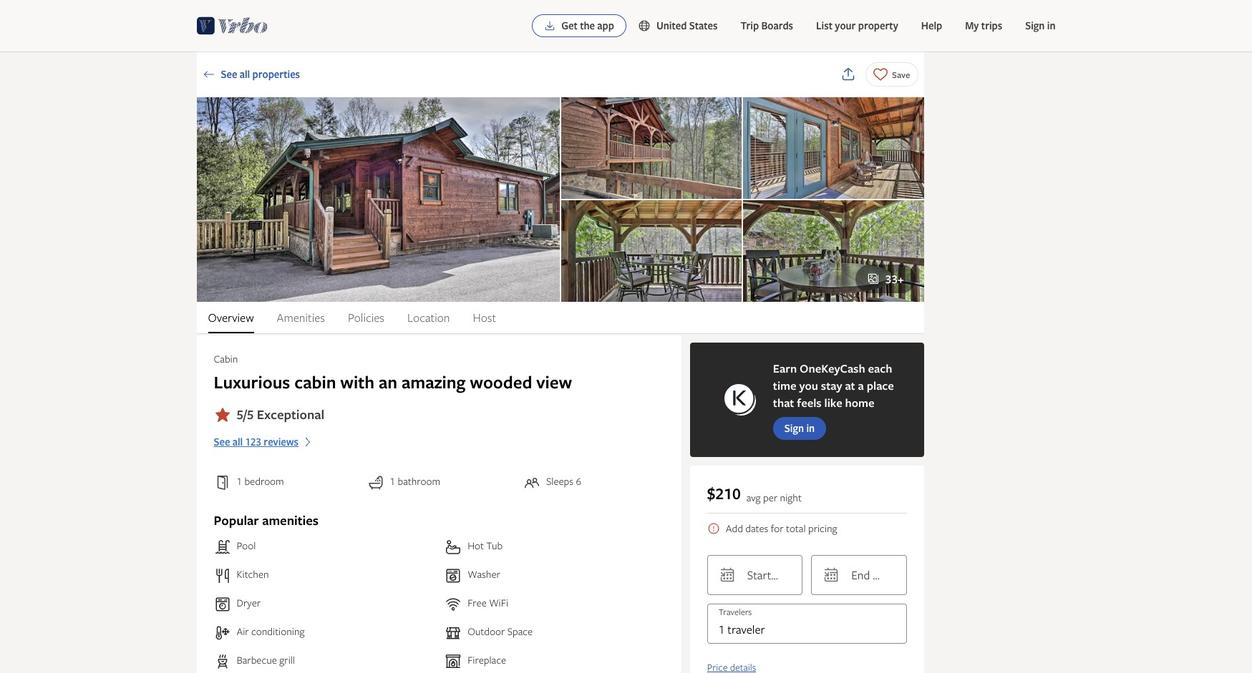 Task type: locate. For each thing, give the bounding box(es) containing it.
5/5 exceptional
[[237, 406, 324, 424]]

fireplace list item
[[445, 654, 664, 671]]

0 vertical spatial leading image
[[840, 66, 857, 83]]

all for 123
[[233, 435, 243, 449]]

all
[[240, 67, 250, 81], [233, 435, 243, 449]]

0 horizontal spatial sign
[[785, 422, 804, 435]]

1 for 1 traveler
[[719, 622, 725, 638]]

location
[[407, 310, 450, 326]]

outdoor
[[468, 625, 505, 639]]

sign down that
[[785, 422, 804, 435]]

host link
[[473, 302, 496, 334]]

all inside see all 123 reviews 'button'
[[233, 435, 243, 449]]

sleeps 6
[[546, 475, 581, 489]]

1 vertical spatial see
[[214, 435, 230, 449]]

sign in inside dropdown button
[[1025, 19, 1056, 32]]

leading image left 33+
[[867, 273, 880, 286]]

list your property link
[[805, 11, 910, 40]]

with
[[340, 371, 375, 395]]

0 vertical spatial sign
[[1025, 19, 1045, 32]]

0 vertical spatial sign in
[[1025, 19, 1056, 32]]

0 horizontal spatial sign in
[[785, 422, 815, 435]]

for
[[771, 522, 784, 536]]

sign for sign in link
[[785, 422, 804, 435]]

kitchen
[[237, 568, 269, 582]]

1 vertical spatial small image
[[707, 523, 720, 536]]

policies link
[[348, 302, 384, 334]]

vrbo logo image
[[197, 14, 268, 37]]

in for sign in dropdown button
[[1047, 19, 1056, 32]]

0 horizontal spatial in
[[806, 422, 815, 435]]

like
[[824, 395, 842, 411]]

1 horizontal spatial sign
[[1025, 19, 1045, 32]]

sign inside dropdown button
[[1025, 19, 1045, 32]]

wooded
[[470, 371, 532, 395]]

small image
[[638, 19, 656, 32], [707, 523, 720, 536]]

see all 123 reviews
[[214, 435, 299, 449]]

1 vertical spatial leading image
[[867, 273, 880, 286]]

1 horizontal spatial in
[[1047, 19, 1056, 32]]

1
[[237, 475, 242, 489], [390, 475, 395, 489], [719, 622, 725, 638]]

save
[[892, 69, 910, 81]]

1 vertical spatial sign
[[785, 422, 804, 435]]

place
[[867, 378, 894, 394]]

united
[[656, 19, 687, 32]]

1 horizontal spatial sign in
[[1025, 19, 1056, 32]]

sign in down feels
[[785, 422, 815, 435]]

in inside dropdown button
[[1047, 19, 1056, 32]]

0 horizontal spatial small image
[[638, 19, 656, 32]]

small image left 'add'
[[707, 523, 720, 536]]

small image inside united states button
[[638, 19, 656, 32]]

1 vertical spatial all
[[233, 435, 243, 449]]

1 left bathroom on the bottom of the page
[[390, 475, 395, 489]]

boards
[[761, 19, 793, 32]]

medium image
[[301, 436, 314, 449]]

hot tub list item
[[445, 539, 664, 556]]

feels
[[797, 395, 822, 411]]

help
[[921, 19, 942, 32]]

united states button
[[626, 11, 729, 40]]

property grounds image
[[743, 97, 924, 199]]

each
[[868, 361, 892, 377]]

see right directional image
[[221, 67, 237, 81]]

my
[[965, 19, 979, 32]]

air conditioning
[[237, 625, 305, 639]]

barbecue
[[237, 654, 277, 668]]

$210
[[707, 483, 741, 505]]

1 inside button
[[719, 622, 725, 638]]

washer list item
[[445, 568, 664, 585]]

0 horizontal spatial 1
[[237, 475, 242, 489]]

amenities
[[262, 512, 319, 530]]

1 horizontal spatial 1
[[390, 475, 395, 489]]

in right trips
[[1047, 19, 1056, 32]]

see down "negative theme" "icon"
[[214, 435, 230, 449]]

33+
[[886, 271, 904, 287]]

download the app button image
[[544, 20, 556, 32]]

sign right trips
[[1025, 19, 1045, 32]]

sign in link
[[773, 417, 826, 440]]

see inside 'button'
[[214, 435, 230, 449]]

0 vertical spatial see
[[221, 67, 237, 81]]

luxurious
[[214, 371, 290, 395]]

kitchen list item
[[214, 568, 433, 585]]

see
[[221, 67, 237, 81], [214, 435, 230, 449]]

in
[[1047, 19, 1056, 32], [806, 422, 815, 435]]

barbecue grill list item
[[214, 654, 433, 671]]

small image right "app"
[[638, 19, 656, 32]]

property
[[858, 19, 898, 32]]

free wifi
[[468, 597, 508, 610]]

bathroom
[[398, 475, 440, 489]]

1 vertical spatial sign in
[[785, 422, 815, 435]]

outdoor dining and relaxing image
[[561, 200, 742, 302]]

in down feels
[[806, 422, 815, 435]]

0 vertical spatial small image
[[638, 19, 656, 32]]

sign
[[1025, 19, 1045, 32], [785, 422, 804, 435]]

policies
[[348, 310, 384, 326]]

add dates for total pricing
[[726, 522, 837, 536]]

1 traveler button
[[707, 604, 907, 644]]

1 left bedroom
[[237, 475, 242, 489]]

sign for sign in dropdown button
[[1025, 19, 1045, 32]]

sign in for sign in link
[[785, 422, 815, 435]]

united states
[[656, 19, 718, 32]]

an
[[379, 371, 397, 395]]

all left properties
[[240, 67, 250, 81]]

exceptional
[[257, 406, 324, 424]]

that
[[773, 395, 794, 411]]

0 vertical spatial in
[[1047, 19, 1056, 32]]

sign in right trips
[[1025, 19, 1056, 32]]

1 for 1 bedroom
[[237, 475, 242, 489]]

see all properties
[[221, 67, 300, 81]]

1 left traveler
[[719, 622, 725, 638]]

leading image inside 33+ 'button'
[[867, 273, 880, 286]]

cabin
[[214, 352, 238, 366]]

list containing overview
[[197, 302, 924, 334]]

2 horizontal spatial 1
[[719, 622, 725, 638]]

bedroom
[[244, 475, 284, 489]]

outdoor dining image
[[743, 200, 924, 302]]

33+ button
[[855, 265, 915, 294]]

leading image left save button at right top
[[840, 66, 857, 83]]

cabin luxurious cabin with an amazing wooded view
[[214, 352, 572, 395]]

dryer
[[237, 597, 261, 610]]

list
[[197, 302, 924, 334]]

sleeps
[[546, 475, 574, 489]]

amenities
[[277, 310, 325, 326]]

1 horizontal spatial leading image
[[867, 273, 880, 286]]

location link
[[407, 302, 450, 334]]

all for properties
[[240, 67, 250, 81]]

leading image
[[840, 66, 857, 83], [867, 273, 880, 286]]

earn onekeycash each time you stay at a place that feels like home
[[773, 361, 894, 411]]

0 vertical spatial all
[[240, 67, 250, 81]]

view
[[536, 371, 572, 395]]

all left 123
[[233, 435, 243, 449]]

sign in for sign in dropdown button
[[1025, 19, 1056, 32]]

1 vertical spatial in
[[806, 422, 815, 435]]



Task type: describe. For each thing, give the bounding box(es) containing it.
trips
[[981, 19, 1003, 32]]

front entrance image
[[197, 97, 560, 302]]

outdoor space list item
[[445, 625, 664, 642]]

washer
[[468, 568, 500, 582]]

properties
[[252, 67, 300, 81]]

conditioning
[[251, 625, 305, 639]]

get the app link
[[532, 14, 626, 37]]

side view of wrap around porch image
[[561, 97, 742, 199]]

1 bathroom
[[390, 475, 440, 489]]

amenities link
[[277, 302, 325, 334]]

see all properties link
[[202, 67, 831, 81]]

1 traveler
[[719, 622, 765, 638]]

save button
[[866, 62, 918, 87]]

overview link
[[208, 302, 254, 334]]

wifi
[[489, 597, 508, 610]]

the
[[580, 19, 595, 32]]

onekeycash
[[800, 361, 865, 377]]

time
[[773, 378, 797, 394]]

a
[[858, 378, 864, 394]]

my trips
[[965, 19, 1003, 32]]

total
[[786, 522, 806, 536]]

space
[[507, 625, 533, 639]]

my trips link
[[954, 11, 1014, 40]]

popular amenities
[[214, 512, 319, 530]]

pricing
[[808, 522, 837, 536]]

states
[[689, 19, 718, 32]]

trip boards link
[[729, 11, 805, 40]]

at
[[845, 378, 855, 394]]

dryer list item
[[214, 596, 433, 614]]

sign in button
[[1014, 11, 1067, 40]]

0 horizontal spatial leading image
[[840, 66, 857, 83]]

see for see all properties
[[221, 67, 237, 81]]

your
[[835, 19, 856, 32]]

dates
[[746, 522, 769, 536]]

app
[[597, 19, 614, 32]]

host
[[473, 310, 496, 326]]

you
[[799, 378, 818, 394]]

help link
[[910, 11, 954, 40]]

trip boards
[[741, 19, 793, 32]]

$210 avg per night
[[707, 483, 802, 505]]

list
[[816, 19, 833, 32]]

list your property
[[816, 19, 898, 32]]

directional image
[[202, 68, 215, 81]]

free
[[468, 597, 487, 610]]

cabin
[[294, 371, 336, 395]]

air conditioning list item
[[214, 625, 433, 642]]

tub
[[486, 539, 503, 553]]

night
[[780, 491, 802, 505]]

barbecue grill
[[237, 654, 295, 668]]

traveler
[[728, 622, 765, 638]]

add
[[726, 522, 743, 536]]

in for sign in link
[[806, 422, 815, 435]]

see for see all 123 reviews
[[214, 435, 230, 449]]

1 horizontal spatial small image
[[707, 523, 720, 536]]

pool list item
[[214, 539, 433, 556]]

outdoor space
[[468, 625, 533, 639]]

avg
[[747, 491, 761, 505]]

per
[[763, 491, 778, 505]]

trip
[[741, 19, 759, 32]]

stay
[[821, 378, 842, 394]]

1 for 1 bathroom
[[390, 475, 395, 489]]

free wifi list item
[[445, 596, 664, 614]]

hot tub
[[468, 539, 503, 553]]

get the app
[[561, 19, 614, 32]]

1 bedroom
[[237, 475, 284, 489]]

get
[[561, 19, 578, 32]]

negative theme image
[[214, 407, 231, 424]]

reviews
[[264, 435, 299, 449]]

fireplace
[[468, 654, 506, 668]]

home
[[845, 395, 875, 411]]

popular
[[214, 512, 259, 530]]

see all 123 reviews button
[[214, 430, 664, 449]]

overview
[[208, 310, 254, 326]]

6
[[576, 475, 581, 489]]

grill
[[279, 654, 295, 668]]

air
[[237, 625, 249, 639]]

hot
[[468, 539, 484, 553]]

pool
[[237, 539, 256, 553]]



Task type: vqa. For each thing, say whether or not it's contained in the screenshot.
Overview link
yes



